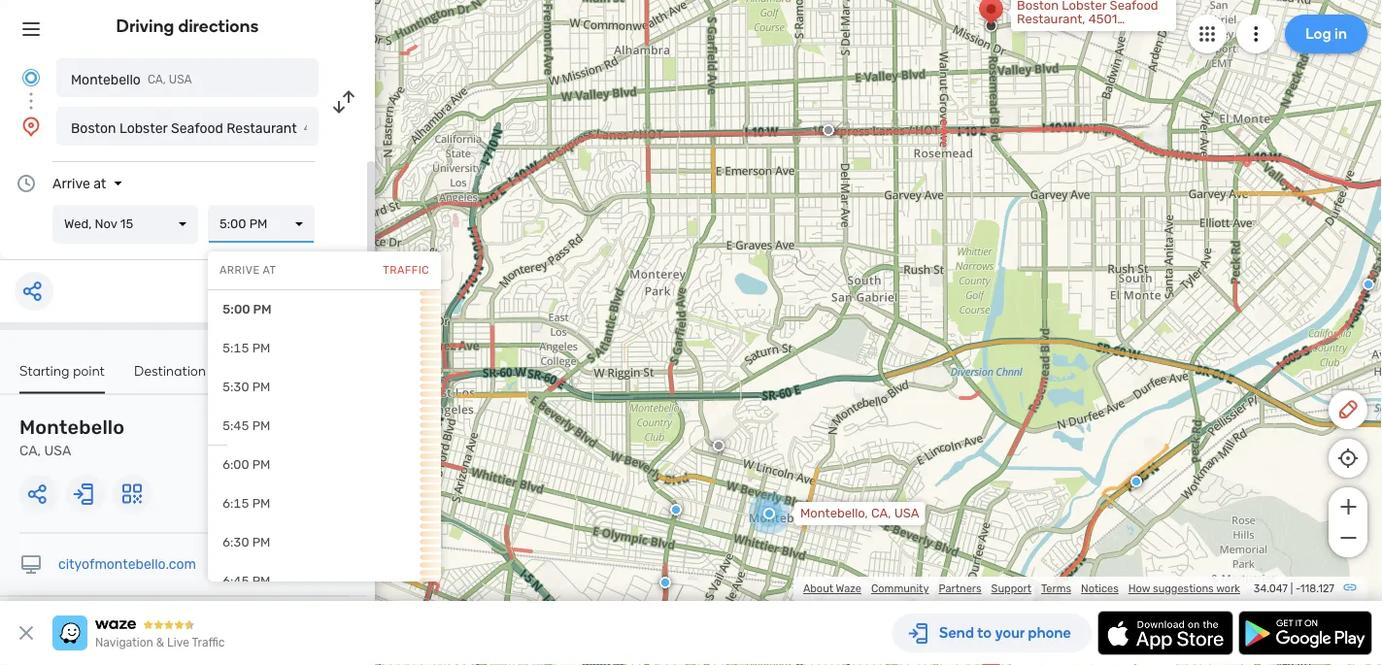 Task type: vqa. For each thing, say whether or not it's contained in the screenshot.
Partners
yes



Task type: locate. For each thing, give the bounding box(es) containing it.
1 vertical spatial 5:00 pm
[[222, 302, 272, 317]]

ca, down starting point button
[[19, 443, 41, 459]]

6:30 pm option
[[208, 523, 441, 562]]

6:15
[[222, 496, 249, 511]]

destination button
[[134, 362, 206, 392]]

2 vertical spatial ca,
[[871, 506, 891, 521]]

community
[[871, 582, 929, 595]]

partners
[[939, 582, 981, 595]]

montebello ca, usa
[[71, 71, 192, 87], [19, 416, 125, 459]]

pm right 6:45
[[252, 574, 270, 589]]

0 vertical spatial 5:00 pm
[[219, 217, 267, 232]]

at up wed, nov 15
[[93, 175, 106, 191]]

0 horizontal spatial ca,
[[19, 443, 41, 459]]

police image
[[1363, 279, 1374, 290], [670, 504, 682, 516], [659, 577, 671, 589]]

0 vertical spatial arrive at
[[52, 175, 106, 191]]

link image
[[1342, 580, 1358, 595]]

pm for 5:30 pm option
[[252, 380, 270, 395]]

pm right 6:30
[[252, 535, 270, 550]]

montebello ca, usa down starting point button
[[19, 416, 125, 459]]

usa down starting point button
[[44, 443, 71, 459]]

zoom out image
[[1336, 526, 1360, 550]]

traffic
[[383, 264, 429, 277], [192, 636, 225, 650]]

wed, nov 15 list box
[[52, 205, 198, 244]]

montebello
[[71, 71, 141, 87], [19, 416, 125, 439]]

0 vertical spatial montebello
[[71, 71, 141, 87]]

montebello down starting point button
[[19, 416, 125, 439]]

community link
[[871, 582, 929, 595]]

pm
[[249, 217, 267, 232], [253, 302, 272, 317], [252, 341, 270, 356], [252, 380, 270, 395], [252, 419, 270, 434], [252, 457, 270, 472], [252, 496, 270, 511], [252, 535, 270, 550], [252, 574, 270, 589]]

6:00
[[222, 457, 249, 472]]

terms
[[1041, 582, 1071, 595]]

boston
[[71, 120, 116, 136]]

terms link
[[1041, 582, 1071, 595]]

ca, up lobster
[[148, 73, 166, 86]]

arrive
[[52, 175, 90, 191], [219, 264, 260, 277]]

1 horizontal spatial arrive
[[219, 264, 260, 277]]

arrive at down 5:00 pm list box
[[219, 264, 276, 277]]

pm for the 6:15 pm option
[[252, 496, 270, 511]]

0 horizontal spatial arrive
[[52, 175, 90, 191]]

support
[[991, 582, 1031, 595]]

montebello ca, usa up lobster
[[71, 71, 192, 87]]

ca, right montebello,
[[871, 506, 891, 521]]

boston lobster seafood restaurant
[[71, 120, 297, 136]]

0 vertical spatial 5:00
[[219, 217, 246, 232]]

how
[[1128, 582, 1150, 595]]

pm for 6:00 pm option
[[252, 457, 270, 472]]

location image
[[19, 115, 43, 138]]

montebello up boston at the top of the page
[[71, 71, 141, 87]]

waze
[[836, 582, 861, 595]]

traffic up 5:00 pm option
[[383, 264, 429, 277]]

ca,
[[148, 73, 166, 86], [19, 443, 41, 459], [871, 506, 891, 521]]

1 vertical spatial montebello
[[19, 416, 125, 439]]

police image
[[1130, 476, 1142, 488]]

2 vertical spatial usa
[[894, 506, 919, 521]]

pm right 5:45
[[252, 419, 270, 434]]

about waze community partners support terms notices how suggestions work
[[803, 582, 1240, 595]]

-
[[1296, 582, 1300, 595]]

cityofmontebello.com
[[58, 556, 196, 573]]

1 horizontal spatial arrive at
[[219, 264, 276, 277]]

seafood
[[171, 120, 223, 136]]

pm inside list box
[[249, 217, 267, 232]]

1 horizontal spatial usa
[[169, 73, 192, 86]]

1 vertical spatial usa
[[44, 443, 71, 459]]

pm for '5:15 pm' option
[[252, 341, 270, 356]]

arrive at
[[52, 175, 106, 191], [219, 264, 276, 277]]

wed, nov 15
[[64, 217, 133, 232]]

0 vertical spatial police image
[[1363, 279, 1374, 290]]

1 vertical spatial ca,
[[19, 443, 41, 459]]

arrive up wed,
[[52, 175, 90, 191]]

point
[[73, 362, 105, 379]]

5:00 pm
[[219, 217, 267, 232], [222, 302, 272, 317]]

2 vertical spatial police image
[[659, 577, 671, 589]]

x image
[[15, 622, 38, 645]]

pm right 5:30
[[252, 380, 270, 395]]

pm right 6:15 at the bottom left
[[252, 496, 270, 511]]

0 horizontal spatial arrive at
[[52, 175, 106, 191]]

pm for 5:45 pm option
[[252, 419, 270, 434]]

wed,
[[64, 217, 92, 232]]

montebello,
[[800, 506, 868, 521]]

usa
[[169, 73, 192, 86], [44, 443, 71, 459], [894, 506, 919, 521]]

5:30 pm option
[[208, 368, 441, 407]]

1 horizontal spatial at
[[263, 264, 276, 277]]

usa right montebello,
[[894, 506, 919, 521]]

destination
[[134, 362, 206, 379]]

1 horizontal spatial ca,
[[148, 73, 166, 86]]

pm right 5:15
[[252, 341, 270, 356]]

1 vertical spatial at
[[263, 264, 276, 277]]

arrive down 5:00 pm list box
[[219, 264, 260, 277]]

0 horizontal spatial traffic
[[192, 636, 225, 650]]

pm for 6:45 pm option
[[252, 574, 270, 589]]

driving directions
[[116, 16, 259, 36]]

0 vertical spatial ca,
[[148, 73, 166, 86]]

usa up boston lobster seafood restaurant button
[[169, 73, 192, 86]]

zoom in image
[[1336, 495, 1360, 519]]

|
[[1290, 582, 1293, 595]]

work
[[1216, 582, 1240, 595]]

pm right 6:00
[[252, 457, 270, 472]]

&
[[156, 636, 164, 650]]

1 vertical spatial 5:00
[[222, 302, 250, 317]]

arrive at up wed,
[[52, 175, 106, 191]]

starting point button
[[19, 362, 105, 394]]

traffic right live on the bottom of the page
[[192, 636, 225, 650]]

5:00
[[219, 217, 246, 232], [222, 302, 250, 317]]

pm up 5:15 pm
[[253, 302, 272, 317]]

at
[[93, 175, 106, 191], [263, 264, 276, 277]]

suggestions
[[1153, 582, 1214, 595]]

0 horizontal spatial at
[[93, 175, 106, 191]]

pm down restaurant
[[249, 217, 267, 232]]

about waze link
[[803, 582, 861, 595]]

1 vertical spatial arrive at
[[219, 264, 276, 277]]

0 vertical spatial traffic
[[383, 264, 429, 277]]

at down 5:00 pm list box
[[263, 264, 276, 277]]

5:00 pm option
[[208, 290, 441, 329]]

2 horizontal spatial usa
[[894, 506, 919, 521]]

accident image
[[823, 124, 834, 136]]



Task type: describe. For each thing, give the bounding box(es) containing it.
5:45 pm
[[222, 419, 270, 434]]

5:00 pm list box
[[208, 205, 315, 244]]

notices
[[1081, 582, 1119, 595]]

1 horizontal spatial traffic
[[383, 264, 429, 277]]

about
[[803, 582, 833, 595]]

starting
[[19, 362, 69, 379]]

1 vertical spatial montebello ca, usa
[[19, 416, 125, 459]]

5:45
[[222, 419, 249, 434]]

15
[[120, 217, 133, 232]]

directions
[[178, 16, 259, 36]]

partners link
[[939, 582, 981, 595]]

nov
[[95, 217, 117, 232]]

0 vertical spatial usa
[[169, 73, 192, 86]]

5:30 pm
[[222, 380, 270, 395]]

1 vertical spatial traffic
[[192, 636, 225, 650]]

5:00 inside list box
[[219, 217, 246, 232]]

0 vertical spatial at
[[93, 175, 106, 191]]

1 vertical spatial arrive
[[219, 264, 260, 277]]

34.047 | -118.127
[[1254, 582, 1334, 595]]

live
[[167, 636, 189, 650]]

driving
[[116, 16, 174, 36]]

6:45
[[222, 574, 249, 589]]

1 vertical spatial police image
[[670, 504, 682, 516]]

6:45 pm
[[222, 574, 270, 589]]

6:45 pm option
[[208, 562, 441, 601]]

5:15
[[222, 341, 249, 356]]

pencil image
[[1336, 398, 1360, 421]]

5:00 pm inside option
[[222, 302, 272, 317]]

montebello, ca, usa
[[800, 506, 919, 521]]

0 vertical spatial arrive
[[52, 175, 90, 191]]

support link
[[991, 582, 1031, 595]]

118.127
[[1300, 582, 1334, 595]]

starting point
[[19, 362, 105, 379]]

5:00 inside option
[[222, 302, 250, 317]]

computer image
[[19, 553, 43, 576]]

6:15 pm option
[[208, 485, 441, 523]]

notices link
[[1081, 582, 1119, 595]]

0 vertical spatial montebello ca, usa
[[71, 71, 192, 87]]

5:15 pm
[[222, 341, 270, 356]]

accident image
[[713, 440, 725, 452]]

0 horizontal spatial usa
[[44, 443, 71, 459]]

34.047
[[1254, 582, 1288, 595]]

navigation & live traffic
[[95, 636, 225, 650]]

6:15 pm
[[222, 496, 270, 511]]

6:30 pm
[[222, 535, 270, 550]]

6:00 pm
[[222, 457, 270, 472]]

5:00 pm inside list box
[[219, 217, 267, 232]]

pm for 6:30 pm option
[[252, 535, 270, 550]]

pm for 5:00 pm option
[[253, 302, 272, 317]]

cityofmontebello.com link
[[58, 556, 196, 573]]

5:45 pm option
[[208, 407, 441, 446]]

lobster
[[119, 120, 168, 136]]

restaurant
[[226, 120, 297, 136]]

5:30
[[222, 380, 249, 395]]

boston lobster seafood restaurant button
[[56, 107, 319, 146]]

current location image
[[19, 66, 43, 89]]

2 horizontal spatial ca,
[[871, 506, 891, 521]]

how suggestions work link
[[1128, 582, 1240, 595]]

clock image
[[15, 172, 38, 195]]

6:30
[[222, 535, 249, 550]]

navigation
[[95, 636, 153, 650]]

5:15 pm option
[[208, 329, 441, 368]]

6:00 pm option
[[208, 446, 441, 485]]



